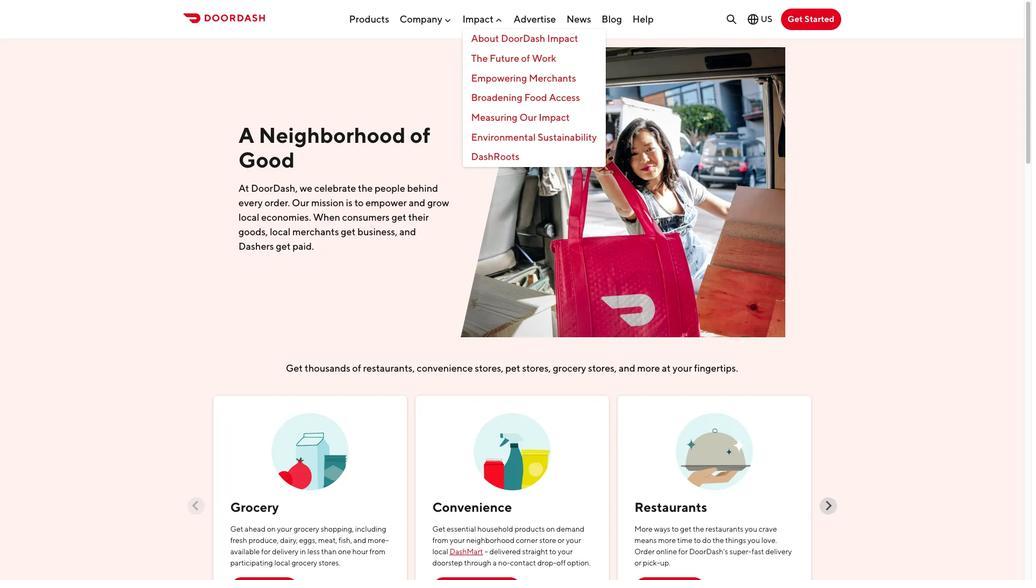 Task type: locate. For each thing, give the bounding box(es) containing it.
0 horizontal spatial of
[[352, 363, 361, 374]]

products link
[[349, 9, 389, 29]]

for down time
[[679, 548, 688, 557]]

things
[[726, 537, 747, 545]]

1 horizontal spatial delivery
[[766, 548, 792, 557]]

products
[[515, 525, 545, 534]]

their
[[408, 212, 429, 223]]

or down order
[[635, 559, 642, 568]]

the inside the at doordash, we celebrate the people behind every order. our mission is to empower and grow local economies. when consumers get their goods, local merchants get business, and dashers get paid.
[[358, 183, 373, 194]]

0 vertical spatial from
[[433, 537, 449, 545]]

local down dairy,
[[275, 559, 290, 568]]

or
[[558, 537, 565, 545], [635, 559, 642, 568]]

about doordash impact link
[[463, 29, 606, 49]]

0 vertical spatial or
[[558, 537, 565, 545]]

2 horizontal spatial of
[[521, 53, 530, 64]]

0 horizontal spatial delivery
[[272, 548, 299, 557]]

get left paid.
[[276, 241, 291, 252]]

our down broadening food access
[[520, 112, 537, 123]]

means
[[635, 537, 657, 545]]

at
[[662, 363, 671, 374]]

doordash's
[[690, 548, 729, 557]]

1 vertical spatial or
[[635, 559, 642, 568]]

to inside "– delivered straight to your doorstep through a no-contact drop-off option."
[[550, 548, 557, 557]]

1 vertical spatial of
[[410, 122, 431, 148]]

every
[[239, 197, 263, 208]]

thousands
[[305, 363, 351, 374]]

and down their
[[400, 226, 416, 237]]

environmental
[[471, 132, 536, 143]]

to left do
[[694, 537, 701, 545]]

1 horizontal spatial for
[[679, 548, 688, 557]]

get
[[392, 212, 407, 223], [341, 226, 356, 237], [276, 241, 291, 252], [681, 525, 692, 534]]

more left the at
[[638, 363, 660, 374]]

1 vertical spatial more
[[659, 537, 676, 545]]

impact for measuring our impact
[[539, 112, 570, 123]]

of left work
[[521, 53, 530, 64]]

2 horizontal spatial the
[[713, 537, 724, 545]]

get left started
[[788, 14, 803, 24]]

people
[[375, 183, 405, 194]]

available
[[230, 548, 260, 557]]

our inside the at doordash, we celebrate the people behind every order. our mission is to empower and grow local economies. when consumers get their goods, local merchants get business, and dashers get paid.
[[292, 197, 309, 208]]

0 horizontal spatial for
[[261, 548, 271, 557]]

2 horizontal spatial stores,
[[588, 363, 617, 374]]

news
[[567, 13, 592, 25]]

and up hour
[[354, 537, 367, 545]]

of for neighborhood
[[410, 122, 431, 148]]

and
[[409, 197, 426, 208], [400, 226, 416, 237], [619, 363, 636, 374], [354, 537, 367, 545]]

2 vertical spatial of
[[352, 363, 361, 374]]

0 vertical spatial the
[[358, 183, 373, 194]]

of right thousands
[[352, 363, 361, 374]]

local inside get essential household products on demand from your neighborhood corner store or your local
[[433, 548, 448, 557]]

twocolumnfeature dx1 image
[[461, 47, 786, 338]]

impact down news link
[[548, 33, 579, 44]]

3 stores, from the left
[[588, 363, 617, 374]]

delivery down dairy,
[[272, 548, 299, 557]]

the right do
[[713, 537, 724, 545]]

from down more–
[[370, 548, 386, 557]]

1 on from the left
[[267, 525, 276, 534]]

2 for from the left
[[679, 548, 688, 557]]

get inside the more ways to get the restaurants you crave means more time to do the things you love. order online for doordash's super-fast delivery or pick-up.
[[681, 525, 692, 534]]

next slide image
[[823, 501, 834, 512]]

1 horizontal spatial on
[[547, 525, 555, 534]]

blog link
[[602, 9, 622, 29]]

love.
[[762, 537, 778, 545]]

the left people at the left top of page
[[358, 183, 373, 194]]

1 vertical spatial our
[[292, 197, 309, 208]]

1 horizontal spatial our
[[520, 112, 537, 123]]

local inside get ahead on your grocery shopping, including fresh produce, dairy, eggs, meat, fish, and more– available for delivery in less than one hour from participating local grocery stores.
[[275, 559, 290, 568]]

delivery down love.
[[766, 548, 792, 557]]

about
[[471, 33, 499, 44]]

environmental sustainability link
[[463, 128, 606, 148]]

broadening food access
[[471, 92, 580, 103]]

merchants
[[293, 226, 339, 237]]

impact
[[463, 13, 494, 25], [548, 33, 579, 44], [539, 112, 570, 123]]

delivery
[[272, 548, 299, 557], [766, 548, 792, 557]]

we
[[300, 183, 313, 194]]

on up the store at the bottom right of page
[[547, 525, 555, 534]]

delivery inside get ahead on your grocery shopping, including fresh produce, dairy, eggs, meat, fish, and more– available for delivery in less than one hour from participating local grocery stores.
[[272, 548, 299, 557]]

of inside the future of work link
[[521, 53, 530, 64]]

goods,
[[239, 226, 268, 237]]

fresh
[[230, 537, 247, 545]]

drop-
[[538, 559, 557, 568]]

access
[[549, 92, 580, 103]]

of
[[521, 53, 530, 64], [410, 122, 431, 148], [352, 363, 361, 374]]

0 horizontal spatial stores,
[[475, 363, 504, 374]]

get up time
[[681, 525, 692, 534]]

of for thousands
[[352, 363, 361, 374]]

up.
[[660, 559, 671, 568]]

stores.
[[319, 559, 341, 568]]

dashers
[[239, 241, 274, 252]]

1 vertical spatial from
[[370, 548, 386, 557]]

restaurants
[[635, 500, 708, 515]]

get
[[788, 14, 803, 24], [286, 363, 303, 374], [230, 525, 243, 534], [433, 525, 446, 534]]

0 vertical spatial of
[[521, 53, 530, 64]]

doordash,
[[251, 183, 298, 194]]

1 for from the left
[[261, 548, 271, 557]]

environmental sustainability
[[471, 132, 597, 143]]

our
[[520, 112, 537, 123], [292, 197, 309, 208]]

2 delivery from the left
[[766, 548, 792, 557]]

future
[[490, 53, 520, 64]]

get up fresh
[[230, 525, 243, 534]]

your up dairy,
[[277, 525, 292, 534]]

1 horizontal spatial from
[[433, 537, 449, 545]]

0 horizontal spatial the
[[358, 183, 373, 194]]

get down empower
[[392, 212, 407, 223]]

at doordash, we celebrate the people behind every order. our mission is to empower and grow local economies. when consumers get their goods, local merchants get business, and dashers get paid.
[[239, 183, 450, 252]]

cx corp illustration rx image
[[676, 405, 753, 491]]

get inside get essential household products on demand from your neighborhood corner store or your local
[[433, 525, 446, 534]]

the up do
[[693, 525, 705, 534]]

consumers
[[342, 212, 390, 223]]

0 horizontal spatial or
[[558, 537, 565, 545]]

get inside get ahead on your grocery shopping, including fresh produce, dairy, eggs, meat, fish, and more– available for delivery in less than one hour from participating local grocery stores.
[[230, 525, 243, 534]]

1 horizontal spatial of
[[410, 122, 431, 148]]

2 vertical spatial impact
[[539, 112, 570, 123]]

get left thousands
[[286, 363, 303, 374]]

0 horizontal spatial our
[[292, 197, 309, 208]]

demand
[[557, 525, 585, 534]]

local up doorstep
[[433, 548, 448, 557]]

contact
[[510, 559, 536, 568]]

0 horizontal spatial from
[[370, 548, 386, 557]]

you left crave
[[745, 525, 758, 534]]

for inside get ahead on your grocery shopping, including fresh produce, dairy, eggs, meat, fish, and more– available for delivery in less than one hour from participating local grocery stores.
[[261, 548, 271, 557]]

your up off at the right bottom of page
[[558, 548, 573, 557]]

or right the store at the bottom right of page
[[558, 537, 565, 545]]

of inside a neighborhood of good
[[410, 122, 431, 148]]

1 vertical spatial the
[[693, 525, 705, 534]]

or inside the more ways to get the restaurants you crave means more time to do the things you love. order online for doordash's super-fast delivery or pick-up.
[[635, 559, 642, 568]]

impact link
[[463, 9, 503, 29]]

more
[[638, 363, 660, 374], [659, 537, 676, 545]]

from up doorstep
[[433, 537, 449, 545]]

2 on from the left
[[547, 525, 555, 534]]

to
[[355, 197, 364, 208], [672, 525, 679, 534], [694, 537, 701, 545], [550, 548, 557, 557]]

0 vertical spatial grocery
[[553, 363, 587, 374]]

1 horizontal spatial stores,
[[523, 363, 551, 374]]

get left essential
[[433, 525, 446, 534]]

and up their
[[409, 197, 426, 208]]

1 vertical spatial impact
[[548, 33, 579, 44]]

and inside get ahead on your grocery shopping, including fresh produce, dairy, eggs, meat, fish, and more– available for delivery in less than one hour from participating local grocery stores.
[[354, 537, 367, 545]]

when
[[313, 212, 340, 223]]

of up behind
[[410, 122, 431, 148]]

impact up about on the left of page
[[463, 13, 494, 25]]

broadening
[[471, 92, 523, 103]]

for down produce,
[[261, 548, 271, 557]]

economies.
[[261, 212, 311, 223]]

our down the we
[[292, 197, 309, 208]]

corner
[[516, 537, 538, 545]]

more up online
[[659, 537, 676, 545]]

more–
[[368, 537, 389, 545]]

food
[[525, 92, 547, 103]]

impact down access
[[539, 112, 570, 123]]

to right is
[[355, 197, 364, 208]]

region containing grocery
[[187, 392, 837, 581]]

neighborhood
[[467, 537, 515, 545]]

work
[[532, 53, 557, 64]]

a
[[239, 122, 254, 148]]

option.
[[567, 559, 591, 568]]

more
[[635, 525, 653, 534]]

less
[[308, 548, 320, 557]]

the
[[358, 183, 373, 194], [693, 525, 705, 534], [713, 537, 724, 545]]

local
[[239, 212, 259, 223], [270, 226, 291, 237], [433, 548, 448, 557], [275, 559, 290, 568]]

started
[[805, 14, 835, 24]]

to down the store at the bottom right of page
[[550, 548, 557, 557]]

1 horizontal spatial or
[[635, 559, 642, 568]]

the for do
[[693, 525, 705, 534]]

merchants
[[529, 72, 576, 84]]

get started button
[[782, 9, 841, 30]]

you up fast on the right
[[748, 537, 760, 545]]

on
[[267, 525, 276, 534], [547, 525, 555, 534]]

0 horizontal spatial on
[[267, 525, 276, 534]]

on inside get ahead on your grocery shopping, including fresh produce, dairy, eggs, meat, fish, and more– available for delivery in less than one hour from participating local grocery stores.
[[267, 525, 276, 534]]

store
[[540, 537, 557, 545]]

on up produce,
[[267, 525, 276, 534]]

stores,
[[475, 363, 504, 374], [523, 363, 551, 374], [588, 363, 617, 374]]

sustainability
[[538, 132, 597, 143]]

you
[[745, 525, 758, 534], [748, 537, 760, 545]]

2 vertical spatial the
[[713, 537, 724, 545]]

1 stores, from the left
[[475, 363, 504, 374]]

get for get started
[[788, 14, 803, 24]]

pet
[[506, 363, 521, 374]]

region
[[187, 392, 837, 581]]

for inside the more ways to get the restaurants you crave means more time to do the things you love. order online for doordash's super-fast delivery or pick-up.
[[679, 548, 688, 557]]

off
[[557, 559, 566, 568]]

1 delivery from the left
[[272, 548, 299, 557]]

get inside get started button
[[788, 14, 803, 24]]

produce,
[[249, 537, 279, 545]]

1 horizontal spatial the
[[693, 525, 705, 534]]

pick-
[[643, 559, 660, 568]]



Task type: vqa. For each thing, say whether or not it's contained in the screenshot.
the Measuring
yes



Task type: describe. For each thing, give the bounding box(es) containing it.
to inside the at doordash, we celebrate the people behind every order. our mission is to empower and grow local economies. when consumers get their goods, local merchants get business, and dashers get paid.
[[355, 197, 364, 208]]

behind
[[407, 183, 438, 194]]

2 stores, from the left
[[523, 363, 551, 374]]

get for get ahead on your grocery shopping, including fresh produce, dairy, eggs, meat, fish, and more– available for delivery in less than one hour from participating local grocery stores.
[[230, 525, 243, 534]]

1 vertical spatial you
[[748, 537, 760, 545]]

doordash
[[501, 33, 546, 44]]

dashmart
[[450, 548, 483, 557]]

crave
[[759, 525, 777, 534]]

from inside get ahead on your grocery shopping, including fresh produce, dairy, eggs, meat, fish, and more– available for delivery in less than one hour from participating local grocery stores.
[[370, 548, 386, 557]]

0 vertical spatial more
[[638, 363, 660, 374]]

–
[[485, 548, 488, 557]]

in
[[300, 548, 306, 557]]

a
[[493, 559, 497, 568]]

dashroots
[[471, 151, 520, 163]]

– delivered straight to your doorstep through a no-contact drop-off option.
[[433, 548, 591, 568]]

a neighborhood of good
[[239, 122, 431, 172]]

shopping,
[[321, 525, 354, 534]]

get essential household products on demand from your neighborhood corner store or your local
[[433, 525, 585, 557]]

local down every
[[239, 212, 259, 223]]

the future of work link
[[463, 49, 606, 69]]

cx corp illustration convenience image
[[474, 405, 551, 491]]

than
[[321, 548, 337, 557]]

0 vertical spatial our
[[520, 112, 537, 123]]

on inside get essential household products on demand from your neighborhood corner store or your local
[[547, 525, 555, 534]]

through
[[464, 559, 492, 568]]

doorstep
[[433, 559, 463, 568]]

dashroots link
[[463, 148, 606, 167]]

get down the consumers
[[341, 226, 356, 237]]

fingertips.
[[695, 363, 739, 374]]

your down demand
[[566, 537, 581, 545]]

the future of work
[[471, 53, 557, 64]]

get ahead on your grocery shopping, including fresh produce, dairy, eggs, meat, fish, and more– available for delivery in less than one hour from participating local grocery stores.
[[230, 525, 389, 568]]

empower
[[366, 197, 407, 208]]

of for future
[[521, 53, 530, 64]]

the
[[471, 53, 488, 64]]

online
[[657, 548, 677, 557]]

including
[[355, 525, 387, 534]]

your inside get ahead on your grocery shopping, including fresh produce, dairy, eggs, meat, fish, and more– available for delivery in less than one hour from participating local grocery stores.
[[277, 525, 292, 534]]

grocery
[[230, 500, 279, 515]]

previous slide image
[[191, 501, 201, 512]]

participating
[[230, 559, 273, 568]]

more ways to get the restaurants you crave means more time to do the things you love. order online for doordash's super-fast delivery or pick-up.
[[635, 525, 792, 568]]

dairy,
[[280, 537, 298, 545]]

time
[[678, 537, 693, 545]]

0 vertical spatial impact
[[463, 13, 494, 25]]

dashmart link
[[450, 548, 483, 557]]

blog
[[602, 13, 622, 25]]

empowering merchants
[[471, 72, 576, 84]]

straight
[[523, 548, 548, 557]]

restaurants
[[706, 525, 744, 534]]

products
[[349, 13, 389, 25]]

get for get essential household products on demand from your neighborhood corner store or your local
[[433, 525, 446, 534]]

empowering
[[471, 72, 527, 84]]

and left the at
[[619, 363, 636, 374]]

essential
[[447, 525, 476, 534]]

news link
[[567, 9, 592, 29]]

cx corp illustration grocery image
[[271, 405, 349, 491]]

convenience
[[417, 363, 473, 374]]

is
[[346, 197, 353, 208]]

order
[[635, 548, 655, 557]]

your right the at
[[673, 363, 693, 374]]

measuring
[[471, 112, 518, 123]]

or inside get essential household products on demand from your neighborhood corner store or your local
[[558, 537, 565, 545]]

delivery inside the more ways to get the restaurants you crave means more time to do the things you love. order online for doordash's super-fast delivery or pick-up.
[[766, 548, 792, 557]]

local down economies.
[[270, 226, 291, 237]]

no-
[[498, 559, 510, 568]]

your down essential
[[450, 537, 465, 545]]

do
[[703, 537, 712, 545]]

meat,
[[318, 537, 337, 545]]

fast
[[752, 548, 764, 557]]

about doordash impact
[[471, 33, 579, 44]]

impact for about doordash impact
[[548, 33, 579, 44]]

globe line image
[[747, 13, 760, 26]]

company
[[400, 13, 443, 25]]

to right the ways
[[672, 525, 679, 534]]

more inside the more ways to get the restaurants you crave means more time to do the things you love. order online for doordash's super-fast delivery or pick-up.
[[659, 537, 676, 545]]

from inside get essential household products on demand from your neighborhood corner store or your local
[[433, 537, 449, 545]]

celebrate
[[315, 183, 356, 194]]

2 vertical spatial grocery
[[292, 559, 317, 568]]

get started
[[788, 14, 835, 24]]

hour
[[353, 548, 368, 557]]

mission
[[311, 197, 344, 208]]

help
[[633, 13, 654, 25]]

advertise link
[[514, 9, 556, 29]]

help link
[[633, 9, 654, 29]]

grow
[[428, 197, 450, 208]]

the for to
[[358, 183, 373, 194]]

paid.
[[293, 241, 314, 252]]

advertise
[[514, 13, 556, 25]]

get thousands of restaurants, convenience stores, pet stores, grocery stores, and more at your fingertips.
[[286, 363, 739, 374]]

company link
[[400, 9, 452, 29]]

order.
[[265, 197, 290, 208]]

at
[[239, 183, 249, 194]]

us
[[761, 14, 773, 24]]

good
[[239, 147, 295, 172]]

0 vertical spatial you
[[745, 525, 758, 534]]

get for get thousands of restaurants, convenience stores, pet stores, grocery stores, and more at your fingertips.
[[286, 363, 303, 374]]

1 vertical spatial grocery
[[294, 525, 319, 534]]

ways
[[654, 525, 671, 534]]

household
[[478, 525, 514, 534]]

business,
[[358, 226, 398, 237]]

your inside "– delivered straight to your doorstep through a no-contact drop-off option."
[[558, 548, 573, 557]]

super-
[[730, 548, 752, 557]]



